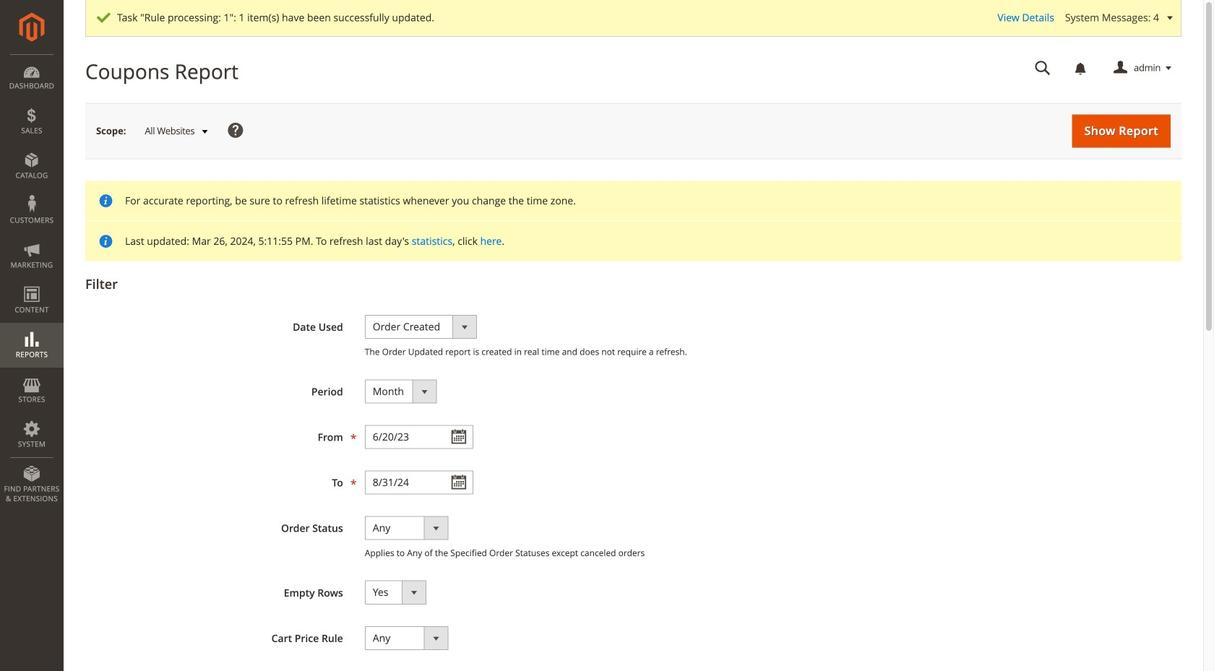 Task type: describe. For each thing, give the bounding box(es) containing it.
magento admin panel image
[[19, 12, 44, 42]]



Task type: locate. For each thing, give the bounding box(es) containing it.
None text field
[[1025, 56, 1062, 81], [365, 425, 473, 449], [365, 471, 473, 495], [1025, 56, 1062, 81], [365, 425, 473, 449], [365, 471, 473, 495]]

menu bar
[[0, 54, 64, 511]]



